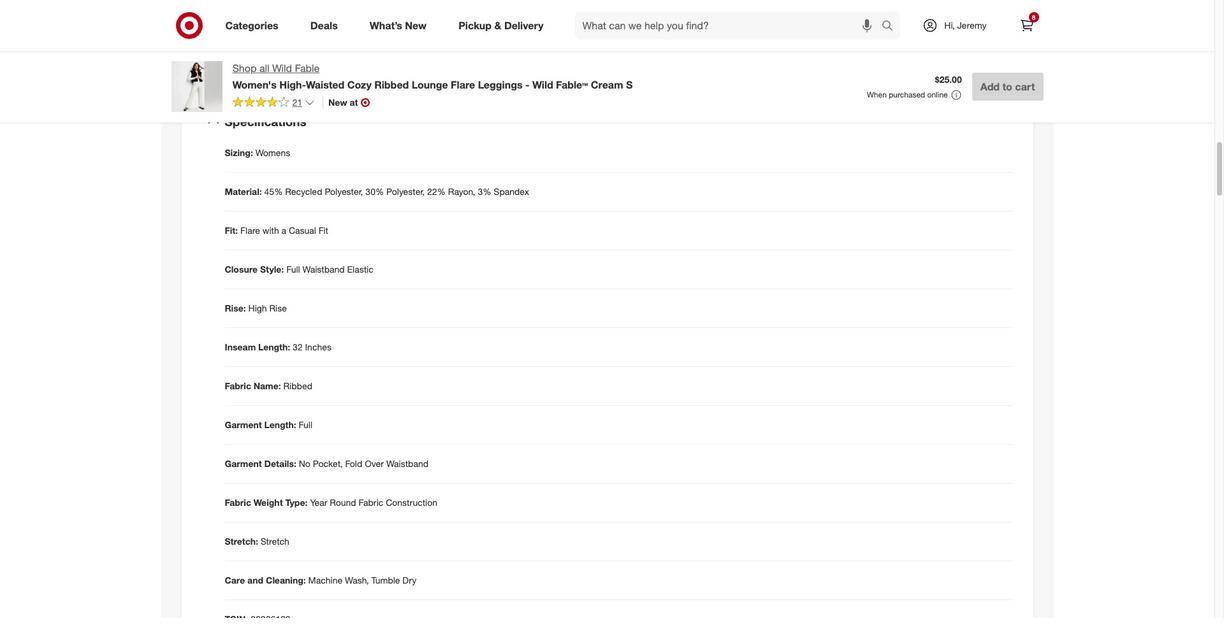 Task type: locate. For each thing, give the bounding box(es) containing it.
new right what's
[[405, 19, 427, 32]]

material:
[[225, 186, 262, 197]]

0 vertical spatial wild
[[272, 62, 292, 75]]

when
[[867, 90, 887, 99]]

0 vertical spatial new
[[405, 19, 427, 32]]

length: for inseam length:
[[258, 342, 290, 353]]

specifications
[[225, 114, 307, 129]]

womens
[[256, 148, 290, 158]]

fabric for fabric weight type: year round fabric construction
[[225, 498, 251, 508]]

flare right "fit:"
[[240, 225, 260, 236]]

0 vertical spatial waistband
[[303, 264, 345, 275]]

22%
[[427, 186, 446, 197]]

fable™
[[556, 78, 588, 91]]

wild
[[272, 62, 292, 75], [533, 78, 553, 91]]

add to cart button
[[972, 73, 1044, 101]]

fabric
[[225, 381, 251, 392], [225, 498, 251, 508], [359, 498, 383, 508]]

fabric weight type: year round fabric construction
[[225, 498, 438, 508]]

garment details: no pocket, fold over waistband
[[225, 459, 429, 470]]

length:
[[258, 342, 290, 353], [264, 420, 296, 431]]

0 vertical spatial garment
[[225, 420, 262, 431]]

add to cart
[[981, 80, 1035, 93]]

waistband
[[303, 264, 345, 275], [386, 459, 429, 470]]

1 vertical spatial ribbed
[[283, 381, 313, 392]]

show
[[220, 70, 240, 79]]

fit: flare with a casual fit
[[225, 225, 328, 236]]

pickup & delivery
[[459, 19, 544, 32]]

high-
[[280, 78, 306, 91]]

wash,
[[345, 575, 369, 586]]

ribbed right cozy
[[374, 78, 409, 91]]

1 vertical spatial length:
[[264, 420, 296, 431]]

0 horizontal spatial waistband
[[303, 264, 345, 275]]

0 vertical spatial length:
[[258, 342, 290, 353]]

and
[[248, 575, 263, 586]]

32
[[293, 342, 303, 353]]

1 vertical spatial waistband
[[386, 459, 429, 470]]

length: up details:
[[264, 420, 296, 431]]

length: left 32
[[258, 342, 290, 353]]

fable
[[295, 62, 320, 75]]

cleaning:
[[266, 575, 306, 586]]

fabric left name:
[[225, 381, 251, 392]]

0 horizontal spatial flare
[[240, 225, 260, 236]]

1 horizontal spatial ribbed
[[374, 78, 409, 91]]

what's
[[370, 19, 402, 32]]

8
[[1032, 13, 1036, 21]]

full up no
[[299, 420, 313, 431]]

waisted
[[306, 78, 345, 91]]

fabric right round
[[359, 498, 383, 508]]

ribbed right name:
[[283, 381, 313, 392]]

1 vertical spatial full
[[299, 420, 313, 431]]

flare right lounge
[[451, 78, 475, 91]]

at
[[350, 97, 358, 108]]

fabric name: ribbed
[[225, 381, 313, 392]]

stretch
[[261, 536, 289, 547]]

1 vertical spatial new
[[329, 97, 347, 108]]

delivery
[[504, 19, 544, 32]]

polyester,
[[325, 186, 363, 197], [387, 186, 425, 197]]

polyester, left 30% at the top of the page
[[325, 186, 363, 197]]

waistband left elastic
[[303, 264, 345, 275]]

1 horizontal spatial new
[[405, 19, 427, 32]]

1 horizontal spatial polyester,
[[387, 186, 425, 197]]

What can we help you find? suggestions appear below search field
[[575, 11, 885, 40]]

when purchased online
[[867, 90, 948, 99]]

0 vertical spatial full
[[286, 264, 300, 275]]

hi, jeremy
[[945, 20, 987, 31]]

rise
[[269, 303, 287, 314]]

2 garment from the top
[[225, 459, 262, 470]]

spandex
[[494, 186, 529, 197]]

wild right all
[[272, 62, 292, 75]]

waistband right over
[[386, 459, 429, 470]]

rise:
[[225, 303, 246, 314]]

8 link
[[1013, 11, 1041, 40]]

1 horizontal spatial wild
[[533, 78, 553, 91]]

no
[[299, 459, 311, 470]]

new left at
[[329, 97, 347, 108]]

0 horizontal spatial wild
[[272, 62, 292, 75]]

care
[[225, 575, 245, 586]]

full right 'style:'
[[286, 264, 300, 275]]

s
[[626, 78, 633, 91]]

0 vertical spatial ribbed
[[374, 78, 409, 91]]

leggings
[[478, 78, 523, 91]]

year
[[310, 498, 327, 508]]

wild right -
[[533, 78, 553, 91]]

round
[[330, 498, 356, 508]]

1 garment from the top
[[225, 420, 262, 431]]

garment for garment length: full
[[225, 420, 262, 431]]

polyester, right 30% at the top of the page
[[387, 186, 425, 197]]

deals
[[310, 19, 338, 32]]

garment left details:
[[225, 459, 262, 470]]

recycled
[[285, 186, 322, 197]]

pickup & delivery link
[[448, 11, 560, 40]]

45%
[[264, 186, 283, 197]]

what's new link
[[359, 11, 443, 40]]

garment down name:
[[225, 420, 262, 431]]

shop all wild fable women's high-waisted cozy ribbed lounge flare leggings - wild fable™ cream s
[[232, 62, 633, 91]]

0 horizontal spatial ribbed
[[283, 381, 313, 392]]

high
[[248, 303, 267, 314]]

fold
[[345, 459, 362, 470]]

fabric left weight
[[225, 498, 251, 508]]

1 vertical spatial garment
[[225, 459, 262, 470]]

-
[[526, 78, 530, 91]]

tumble
[[372, 575, 400, 586]]

1 vertical spatial flare
[[240, 225, 260, 236]]

casual
[[289, 225, 316, 236]]

ribbed
[[374, 78, 409, 91], [283, 381, 313, 392]]

categories link
[[215, 11, 294, 40]]

0 vertical spatial flare
[[451, 78, 475, 91]]

1 horizontal spatial flare
[[451, 78, 475, 91]]

0 horizontal spatial polyester,
[[325, 186, 363, 197]]

purchased
[[889, 90, 926, 99]]

1 horizontal spatial waistband
[[386, 459, 429, 470]]

0 horizontal spatial new
[[329, 97, 347, 108]]

flare inside shop all wild fable women's high-waisted cozy ribbed lounge flare leggings - wild fable™ cream s
[[451, 78, 475, 91]]



Task type: describe. For each thing, give the bounding box(es) containing it.
cream
[[591, 78, 623, 91]]

closure
[[225, 264, 258, 275]]

1 polyester, from the left
[[325, 186, 363, 197]]

sizing:
[[225, 148, 253, 158]]

care and cleaning: machine wash, tumble dry
[[225, 575, 417, 586]]

stretch: stretch
[[225, 536, 289, 547]]

inseam
[[225, 342, 256, 353]]

$25.00
[[935, 74, 962, 85]]

machine
[[308, 575, 343, 586]]

all
[[259, 62, 270, 75]]

pocket,
[[313, 459, 343, 470]]

search button
[[877, 11, 907, 42]]

full for full
[[299, 420, 313, 431]]

style:
[[260, 264, 284, 275]]

fabric for fabric name: ribbed
[[225, 381, 251, 392]]

3%
[[478, 186, 491, 197]]

garment length: full
[[225, 420, 313, 431]]

sizing: womens
[[225, 148, 290, 158]]

elastic
[[347, 264, 374, 275]]

stretch:
[[225, 536, 258, 547]]

cozy
[[347, 78, 372, 91]]

21
[[292, 97, 302, 108]]

more
[[242, 70, 259, 79]]

to
[[1003, 80, 1013, 93]]

material: 45% recycled polyester, 30% polyester, 22% rayon, 3% spandex
[[225, 186, 529, 197]]

new at
[[329, 97, 358, 108]]

categories
[[225, 19, 279, 32]]

jeremy
[[958, 20, 987, 31]]

what's new
[[370, 19, 427, 32]]

rayon,
[[448, 186, 475, 197]]

cart
[[1016, 80, 1035, 93]]

construction
[[386, 498, 438, 508]]

details:
[[264, 459, 296, 470]]

show more
[[220, 70, 259, 79]]

pickup
[[459, 19, 492, 32]]

shop
[[232, 62, 257, 75]]

image of women's high-waisted cozy ribbed lounge flare leggings - wild fable™ cream s image
[[171, 61, 222, 112]]

21 link
[[232, 96, 315, 111]]

2 polyester, from the left
[[387, 186, 425, 197]]

fit:
[[225, 225, 238, 236]]

lounge
[[412, 78, 448, 91]]

search
[[877, 20, 907, 33]]

garment for garment details: no pocket, fold over waistband
[[225, 459, 262, 470]]

closure style: full waistband elastic
[[225, 264, 374, 275]]

30%
[[366, 186, 384, 197]]

inches
[[305, 342, 332, 353]]

over
[[365, 459, 384, 470]]

1 vertical spatial wild
[[533, 78, 553, 91]]

fit
[[319, 225, 328, 236]]

name:
[[254, 381, 281, 392]]

weight
[[254, 498, 283, 508]]

inseam length: 32 inches
[[225, 342, 332, 353]]

add
[[981, 80, 1000, 93]]

show more button
[[215, 65, 265, 85]]

full for full waistband elastic
[[286, 264, 300, 275]]

deals link
[[300, 11, 354, 40]]

type:
[[285, 498, 308, 508]]

rise: high rise
[[225, 303, 287, 314]]

dry
[[403, 575, 417, 586]]

women's
[[232, 78, 277, 91]]

length: for garment length:
[[264, 420, 296, 431]]

online
[[928, 90, 948, 99]]

specifications button
[[192, 101, 1023, 142]]

&
[[495, 19, 502, 32]]

ribbed inside shop all wild fable women's high-waisted cozy ribbed lounge flare leggings - wild fable™ cream s
[[374, 78, 409, 91]]



Task type: vqa. For each thing, say whether or not it's contained in the screenshot.
the spaces
no



